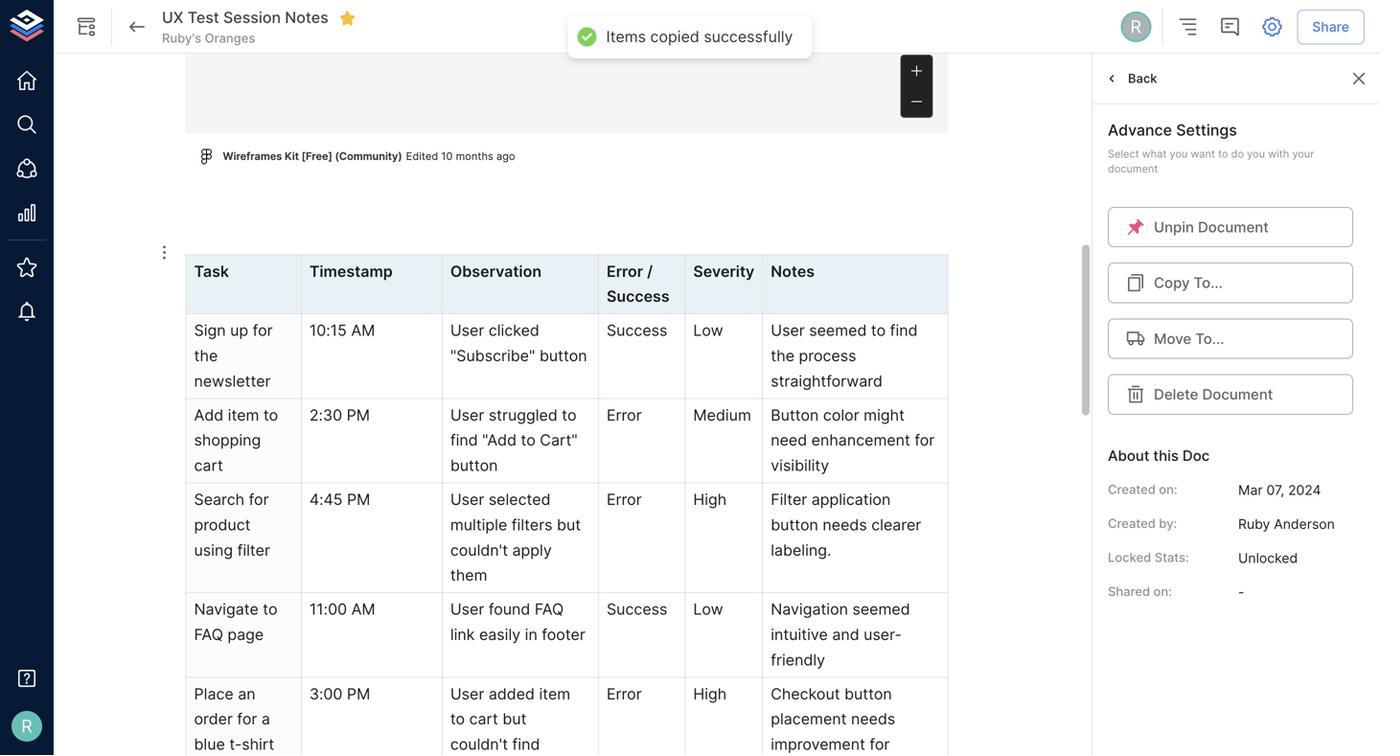 Task type: describe. For each thing, give the bounding box(es) containing it.
with
[[1269, 148, 1290, 160]]

observation
[[451, 262, 542, 281]]

clicked
[[489, 321, 540, 340]]

10:15
[[310, 321, 347, 340]]

advance
[[1109, 121, 1173, 140]]

user seemed to find the process straightforward
[[771, 321, 923, 391]]

user struggled to find "add to cart" button
[[451, 406, 582, 475]]

multiple
[[451, 516, 508, 534]]

your
[[1293, 148, 1315, 160]]

item inside user added item to cart but couldn't fi
[[539, 685, 571, 704]]

severity
[[694, 262, 755, 281]]

sign up for the newsletter
[[194, 321, 277, 391]]

up
[[230, 321, 249, 340]]

show wiki image
[[75, 15, 98, 38]]

friendly
[[771, 651, 826, 670]]

enhancement
[[812, 431, 911, 450]]

error for user struggled to find "add to cart" button
[[607, 406, 642, 425]]

share
[[1313, 18, 1350, 35]]

error for user added item to cart but couldn't fi
[[607, 685, 642, 704]]

seemed for user
[[810, 321, 867, 340]]

copy to...
[[1155, 274, 1223, 292]]

3:00 pm
[[310, 685, 370, 704]]

ux
[[162, 8, 184, 27]]

to inside advance settings select what you want to do you with your document
[[1219, 148, 1229, 160]]

intuitive
[[771, 626, 828, 644]]

success for user found faq link easily in footer
[[607, 600, 668, 619]]

/
[[647, 262, 653, 281]]

to... for copy to...
[[1194, 274, 1223, 292]]

11:00 am
[[310, 600, 376, 619]]

move to... button
[[1109, 319, 1354, 359]]

unpin document
[[1155, 218, 1269, 236]]

apply
[[513, 541, 552, 560]]

a
[[262, 710, 270, 729]]

but inside user selected multiple filters but couldn't apply them
[[557, 516, 581, 534]]

couldn't inside user selected multiple filters but couldn't apply them
[[451, 541, 508, 560]]

stats:
[[1155, 550, 1190, 565]]

high for checkout button placement needs improvement f
[[694, 685, 727, 704]]

move to...
[[1155, 330, 1225, 347]]

the inside the sign up for the newsletter
[[194, 347, 218, 365]]

do
[[1232, 148, 1245, 160]]

11:00
[[310, 600, 347, 619]]

t-
[[230, 736, 242, 754]]

user for user seemed to find the process straightforward
[[771, 321, 805, 340]]

2 you from the left
[[1248, 148, 1266, 160]]

improvement
[[771, 736, 866, 754]]

3:00
[[310, 685, 343, 704]]

navigation seemed intuitive and user- friendly
[[771, 600, 915, 670]]

error inside error / success
[[607, 262, 644, 281]]

an
[[238, 685, 256, 704]]

in
[[525, 626, 538, 644]]

mar
[[1239, 482, 1263, 498]]

to inside navigate to faq page
[[263, 600, 278, 619]]

0 horizontal spatial r button
[[6, 706, 48, 748]]

delete
[[1155, 386, 1199, 403]]

for inside the sign up for the newsletter
[[253, 321, 273, 340]]

shopping
[[194, 431, 261, 450]]

found
[[489, 600, 531, 619]]

button inside checkout button placement needs improvement f
[[845, 685, 893, 704]]

this
[[1154, 447, 1179, 464]]

selected
[[489, 490, 551, 509]]

user for user clicked "subscribe" button
[[451, 321, 485, 340]]

delete document button
[[1109, 374, 1354, 415]]

search for product using filter
[[194, 490, 273, 560]]

created by:
[[1109, 516, 1178, 531]]

navigation
[[771, 600, 849, 619]]

select
[[1109, 148, 1140, 160]]

1 horizontal spatial r
[[1131, 16, 1142, 37]]

pm for 2:30 pm
[[347, 406, 370, 425]]

and
[[833, 626, 860, 644]]

success for user clicked "subscribe" button
[[607, 321, 668, 340]]

user for user selected multiple filters but couldn't apply them
[[451, 490, 485, 509]]

comments image
[[1219, 15, 1242, 38]]

to inside add item to shopping cart
[[264, 406, 278, 425]]

might
[[864, 406, 905, 425]]

on: for shared on:
[[1154, 585, 1173, 599]]

find for user struggled to find "add to cart" button
[[451, 431, 478, 450]]

about this doc
[[1109, 447, 1210, 464]]

struggled
[[489, 406, 558, 425]]

button
[[771, 406, 819, 425]]

application
[[812, 490, 891, 509]]

4:45 pm
[[310, 490, 371, 509]]

1 vertical spatial notes
[[771, 262, 815, 281]]

product
[[194, 516, 251, 534]]

created on:
[[1109, 482, 1178, 497]]

cart for shopping
[[194, 457, 223, 475]]

1 success from the top
[[607, 287, 670, 306]]

settings
[[1177, 121, 1238, 140]]

placement
[[771, 710, 847, 729]]

for inside place an order for a blue t-shirt
[[237, 710, 257, 729]]

pm for 3:00 pm
[[347, 685, 370, 704]]

2:30
[[310, 406, 342, 425]]

ruby's oranges
[[162, 31, 255, 45]]

0 vertical spatial r button
[[1118, 9, 1155, 45]]

copied
[[651, 27, 700, 46]]

filter
[[771, 490, 808, 509]]

timestamp
[[310, 262, 393, 281]]

filters
[[512, 516, 553, 534]]

created for created by:
[[1109, 516, 1156, 531]]

anderson
[[1275, 516, 1336, 533]]

low for user seemed to find the process straightforward
[[694, 321, 724, 340]]

checkout
[[771, 685, 841, 704]]

navigate
[[194, 600, 259, 619]]

move
[[1155, 330, 1192, 347]]

document for delete document
[[1203, 386, 1274, 403]]

table of contents image
[[1177, 15, 1200, 38]]

on: for created on:
[[1160, 482, 1178, 497]]

about
[[1109, 447, 1150, 464]]

want
[[1191, 148, 1216, 160]]

add item to shopping cart
[[194, 406, 283, 475]]

filter
[[237, 541, 270, 560]]

needs for improvement
[[851, 710, 896, 729]]

filter application button needs clearer labeling.
[[771, 490, 926, 560]]

error / success
[[607, 262, 670, 306]]



Task type: vqa. For each thing, say whether or not it's contained in the screenshot.


Task type: locate. For each thing, give the bounding box(es) containing it.
to up page
[[263, 600, 278, 619]]

checkout button placement needs improvement f
[[771, 685, 900, 756]]

find inside user struggled to find "add to cart" button
[[451, 431, 478, 450]]

2 high from the top
[[694, 685, 727, 704]]

find for user seemed to find the process straightforward
[[891, 321, 918, 340]]

to up cart"
[[562, 406, 577, 425]]

created down about on the bottom
[[1109, 482, 1156, 497]]

1 vertical spatial document
[[1203, 386, 1274, 403]]

find left "add
[[451, 431, 478, 450]]

1 created from the top
[[1109, 482, 1156, 497]]

faq for user found faq link easily in footer
[[535, 600, 564, 619]]

order
[[194, 710, 233, 729]]

needs inside checkout button placement needs improvement f
[[851, 710, 896, 729]]

cart inside add item to shopping cart
[[194, 457, 223, 475]]

user for user found faq link easily in footer
[[451, 600, 485, 619]]

them
[[451, 566, 488, 585]]

the inside user seemed to find the process straightforward
[[771, 347, 795, 365]]

to up the 'straightforward'
[[872, 321, 886, 340]]

1 you from the left
[[1170, 148, 1188, 160]]

1 horizontal spatial but
[[557, 516, 581, 534]]

copy to... button
[[1109, 263, 1354, 303]]

am for 10:15 am
[[351, 321, 375, 340]]

user inside user added item to cart but couldn't fi
[[451, 685, 485, 704]]

1 vertical spatial seemed
[[853, 600, 911, 619]]

button
[[540, 347, 587, 365], [451, 457, 498, 475], [771, 516, 819, 534], [845, 685, 893, 704]]

1 vertical spatial success
[[607, 321, 668, 340]]

unpin
[[1155, 218, 1195, 236]]

1 vertical spatial find
[[451, 431, 478, 450]]

user selected multiple filters but couldn't apply them
[[451, 490, 585, 585]]

unlocked
[[1239, 550, 1299, 567]]

place an order for a blue t-shirt
[[194, 685, 275, 754]]

0 vertical spatial created
[[1109, 482, 1156, 497]]

high left checkout
[[694, 685, 727, 704]]

button inside filter application button needs clearer labeling.
[[771, 516, 819, 534]]

notes left remove favorite image
[[285, 8, 329, 27]]

locked
[[1109, 550, 1152, 565]]

0 vertical spatial couldn't
[[451, 541, 508, 560]]

document for unpin document
[[1199, 218, 1269, 236]]

created up locked
[[1109, 516, 1156, 531]]

2 low from the top
[[694, 600, 724, 619]]

3 success from the top
[[607, 600, 668, 619]]

am for 11:00 am
[[352, 600, 376, 619]]

the
[[194, 347, 218, 365], [771, 347, 795, 365]]

ruby's oranges link
[[162, 30, 255, 47]]

shared on:
[[1109, 585, 1173, 599]]

user inside user struggled to find "add to cart" button
[[451, 406, 485, 425]]

0 vertical spatial document
[[1199, 218, 1269, 236]]

cart down shopping
[[194, 457, 223, 475]]

mar 07, 2024
[[1239, 482, 1322, 498]]

the down sign
[[194, 347, 218, 365]]

1 vertical spatial but
[[503, 710, 527, 729]]

link
[[451, 626, 475, 644]]

button down filter
[[771, 516, 819, 534]]

copy
[[1155, 274, 1191, 292]]

0 horizontal spatial cart
[[194, 457, 223, 475]]

seemed up process on the right top of page
[[810, 321, 867, 340]]

2 vertical spatial pm
[[347, 685, 370, 704]]

you left 'want'
[[1170, 148, 1188, 160]]

cart down added
[[469, 710, 499, 729]]

pm right 4:45
[[347, 490, 371, 509]]

0 horizontal spatial faq
[[194, 626, 223, 644]]

1 vertical spatial created
[[1109, 516, 1156, 531]]

need
[[771, 431, 808, 450]]

0 vertical spatial success
[[607, 287, 670, 306]]

2024
[[1289, 482, 1322, 498]]

1 couldn't from the top
[[451, 541, 508, 560]]

item up shopping
[[228, 406, 259, 425]]

low
[[694, 321, 724, 340], [694, 600, 724, 619]]

for right search
[[249, 490, 269, 509]]

1 error from the top
[[607, 262, 644, 281]]

2 pm from the top
[[347, 490, 371, 509]]

medium
[[694, 406, 752, 425]]

2 am from the top
[[352, 600, 376, 619]]

back button
[[1101, 64, 1163, 93]]

am
[[351, 321, 375, 340], [352, 600, 376, 619]]

1 the from the left
[[194, 347, 218, 365]]

session
[[223, 8, 281, 27]]

couldn't inside user added item to cart but couldn't fi
[[451, 736, 508, 754]]

page
[[228, 626, 264, 644]]

user inside user seemed to find the process straightforward
[[771, 321, 805, 340]]

for right enhancement
[[915, 431, 935, 450]]

4 error from the top
[[607, 685, 642, 704]]

on: down "this"
[[1160, 482, 1178, 497]]

faq for navigate to faq page
[[194, 626, 223, 644]]

"add
[[483, 431, 517, 450]]

to inside user added item to cart but couldn't fi
[[451, 710, 465, 729]]

1 horizontal spatial the
[[771, 347, 795, 365]]

error for user selected multiple filters but couldn't apply them
[[607, 490, 642, 509]]

needs down application
[[823, 516, 868, 534]]

cart inside user added item to cart but couldn't fi
[[469, 710, 499, 729]]

to
[[1219, 148, 1229, 160], [872, 321, 886, 340], [264, 406, 278, 425], [562, 406, 577, 425], [521, 431, 536, 450], [263, 600, 278, 619], [451, 710, 465, 729]]

created
[[1109, 482, 1156, 497], [1109, 516, 1156, 531]]

1 horizontal spatial find
[[891, 321, 918, 340]]

couldn't
[[451, 541, 508, 560], [451, 736, 508, 754]]

0 vertical spatial to...
[[1194, 274, 1223, 292]]

low for navigation seemed intuitive and user- friendly
[[694, 600, 724, 619]]

0 vertical spatial item
[[228, 406, 259, 425]]

success
[[607, 287, 670, 306], [607, 321, 668, 340], [607, 600, 668, 619]]

faq inside navigate to faq page
[[194, 626, 223, 644]]

0 vertical spatial needs
[[823, 516, 868, 534]]

task
[[194, 262, 229, 281]]

2 couldn't from the top
[[451, 736, 508, 754]]

0 horizontal spatial item
[[228, 406, 259, 425]]

user for user struggled to find "add to cart" button
[[451, 406, 485, 425]]

to down newsletter
[[264, 406, 278, 425]]

settings image
[[1261, 15, 1284, 38]]

button down "add
[[451, 457, 498, 475]]

1 vertical spatial low
[[694, 600, 724, 619]]

07,
[[1267, 482, 1285, 498]]

remove favorite image
[[339, 9, 356, 27]]

pm for 4:45 pm
[[347, 490, 371, 509]]

to... for move to...
[[1196, 330, 1225, 347]]

document inside button
[[1203, 386, 1274, 403]]

1 pm from the top
[[347, 406, 370, 425]]

seemed inside user seemed to find the process straightforward
[[810, 321, 867, 340]]

button inside user struggled to find "add to cart" button
[[451, 457, 498, 475]]

find inside user seemed to find the process straightforward
[[891, 321, 918, 340]]

but inside user added item to cart but couldn't fi
[[503, 710, 527, 729]]

1 vertical spatial needs
[[851, 710, 896, 729]]

1 horizontal spatial cart
[[469, 710, 499, 729]]

doc
[[1183, 447, 1210, 464]]

user inside user clicked "subscribe" button
[[451, 321, 485, 340]]

seemed inside navigation seemed intuitive and user- friendly
[[853, 600, 911, 619]]

easily
[[479, 626, 521, 644]]

footer
[[542, 626, 586, 644]]

ruby's
[[162, 31, 202, 45]]

user up link
[[451, 600, 485, 619]]

to down link
[[451, 710, 465, 729]]

1 vertical spatial item
[[539, 685, 571, 704]]

1 vertical spatial on:
[[1154, 585, 1173, 599]]

pm right 3:00
[[347, 685, 370, 704]]

0 vertical spatial pm
[[347, 406, 370, 425]]

0 vertical spatial but
[[557, 516, 581, 534]]

user clicked "subscribe" button
[[451, 321, 587, 365]]

user for user added item to cart but couldn't fi
[[451, 685, 485, 704]]

but right filters
[[557, 516, 581, 534]]

for inside search for product using filter
[[249, 490, 269, 509]]

seemed up user-
[[853, 600, 911, 619]]

cart"
[[540, 431, 578, 450]]

document down the move to... button
[[1203, 386, 1274, 403]]

10:15 am
[[310, 321, 375, 340]]

find up might
[[891, 321, 918, 340]]

to... right move
[[1196, 330, 1225, 347]]

0 vertical spatial faq
[[535, 600, 564, 619]]

pm right 2:30
[[347, 406, 370, 425]]

faq up 'footer'
[[535, 600, 564, 619]]

user up process on the right top of page
[[771, 321, 805, 340]]

visibility
[[771, 457, 830, 475]]

the left process on the right top of page
[[771, 347, 795, 365]]

needs up improvement
[[851, 710, 896, 729]]

0 vertical spatial cart
[[194, 457, 223, 475]]

0 vertical spatial find
[[891, 321, 918, 340]]

0 horizontal spatial but
[[503, 710, 527, 729]]

r button
[[1118, 9, 1155, 45], [6, 706, 48, 748]]

shirt
[[242, 736, 274, 754]]

0 horizontal spatial you
[[1170, 148, 1188, 160]]

to left do
[[1219, 148, 1229, 160]]

1 vertical spatial am
[[352, 600, 376, 619]]

but down added
[[503, 710, 527, 729]]

high for filter application button needs clearer labeling.
[[694, 490, 727, 509]]

0 vertical spatial am
[[351, 321, 375, 340]]

find
[[891, 321, 918, 340], [451, 431, 478, 450]]

button down user-
[[845, 685, 893, 704]]

what
[[1143, 148, 1167, 160]]

user inside user selected multiple filters but couldn't apply them
[[451, 490, 485, 509]]

1 high from the top
[[694, 490, 727, 509]]

document up copy to... button
[[1199, 218, 1269, 236]]

0 horizontal spatial r
[[21, 716, 32, 737]]

created for created on:
[[1109, 482, 1156, 497]]

0 vertical spatial r
[[1131, 16, 1142, 37]]

high
[[694, 490, 727, 509], [694, 685, 727, 704]]

on:
[[1160, 482, 1178, 497], [1154, 585, 1173, 599]]

couldn't down added
[[451, 736, 508, 754]]

sign
[[194, 321, 226, 340]]

item inside add item to shopping cart
[[228, 406, 259, 425]]

faq down navigate
[[194, 626, 223, 644]]

-
[[1239, 585, 1245, 601]]

needs inside filter application button needs clearer labeling.
[[823, 516, 868, 534]]

straightforward
[[771, 372, 883, 391]]

user up multiple
[[451, 490, 485, 509]]

faq inside user found faq link easily in footer
[[535, 600, 564, 619]]

document
[[1199, 218, 1269, 236], [1203, 386, 1274, 403]]

button color might need enhancement for visibility
[[771, 406, 940, 475]]

1 vertical spatial high
[[694, 685, 727, 704]]

user left added
[[451, 685, 485, 704]]

items copied successfully status
[[607, 27, 793, 47]]

1 vertical spatial cart
[[469, 710, 499, 729]]

1 horizontal spatial notes
[[771, 262, 815, 281]]

go back image
[[126, 15, 149, 38]]

2 the from the left
[[771, 347, 795, 365]]

user up "subscribe"
[[451, 321, 485, 340]]

1 horizontal spatial item
[[539, 685, 571, 704]]

notes right severity
[[771, 262, 815, 281]]

couldn't down multiple
[[451, 541, 508, 560]]

1 vertical spatial faq
[[194, 626, 223, 644]]

seemed
[[810, 321, 867, 340], [853, 600, 911, 619]]

ruby
[[1239, 516, 1271, 533]]

3 error from the top
[[607, 490, 642, 509]]

2 error from the top
[[607, 406, 642, 425]]

share button
[[1298, 9, 1365, 44]]

0 vertical spatial high
[[694, 490, 727, 509]]

3 pm from the top
[[347, 685, 370, 704]]

to... right copy
[[1194, 274, 1223, 292]]

using
[[194, 541, 233, 560]]

user
[[451, 321, 485, 340], [771, 321, 805, 340], [451, 406, 485, 425], [451, 490, 485, 509], [451, 600, 485, 619], [451, 685, 485, 704]]

0 vertical spatial seemed
[[810, 321, 867, 340]]

cart for to
[[469, 710, 499, 729]]

1 vertical spatial r button
[[6, 706, 48, 748]]

for right up
[[253, 321, 273, 340]]

am right 11:00 on the left
[[352, 600, 376, 619]]

cart
[[194, 457, 223, 475], [469, 710, 499, 729]]

user-
[[864, 626, 902, 644]]

1 vertical spatial couldn't
[[451, 736, 508, 754]]

2 vertical spatial success
[[607, 600, 668, 619]]

item right added
[[539, 685, 571, 704]]

item
[[228, 406, 259, 425], [539, 685, 571, 704]]

button inside user clicked "subscribe" button
[[540, 347, 587, 365]]

for inside button color might need enhancement for visibility
[[915, 431, 935, 450]]

blue
[[194, 736, 225, 754]]

shared
[[1109, 585, 1151, 599]]

on: right shared
[[1154, 585, 1173, 599]]

1 vertical spatial r
[[21, 716, 32, 737]]

1 horizontal spatial faq
[[535, 600, 564, 619]]

am right "10:15"
[[351, 321, 375, 340]]

0 vertical spatial on:
[[1160, 482, 1178, 497]]

1 am from the top
[[351, 321, 375, 340]]

for left 'a'
[[237, 710, 257, 729]]

user found faq link easily in footer
[[451, 600, 586, 644]]

0 horizontal spatial the
[[194, 347, 218, 365]]

search
[[194, 490, 245, 509]]

to inside user seemed to find the process straightforward
[[872, 321, 886, 340]]

button right "subscribe"
[[540, 347, 587, 365]]

1 horizontal spatial you
[[1248, 148, 1266, 160]]

1 low from the top
[[694, 321, 724, 340]]

ruby anderson
[[1239, 516, 1336, 533]]

added
[[489, 685, 535, 704]]

notes
[[285, 8, 329, 27], [771, 262, 815, 281]]

1 horizontal spatial r button
[[1118, 9, 1155, 45]]

0 horizontal spatial find
[[451, 431, 478, 450]]

0 horizontal spatial notes
[[285, 8, 329, 27]]

2 success from the top
[[607, 321, 668, 340]]

to down struggled
[[521, 431, 536, 450]]

1 vertical spatial pm
[[347, 490, 371, 509]]

delete document
[[1155, 386, 1274, 403]]

items
[[607, 27, 646, 46]]

you right do
[[1248, 148, 1266, 160]]

user inside user found faq link easily in footer
[[451, 600, 485, 619]]

0 vertical spatial notes
[[285, 8, 329, 27]]

seemed for navigation
[[853, 600, 911, 619]]

place
[[194, 685, 234, 704]]

2 created from the top
[[1109, 516, 1156, 531]]

0 vertical spatial low
[[694, 321, 724, 340]]

high left filter
[[694, 490, 727, 509]]

user up "add
[[451, 406, 485, 425]]

needs for clearer
[[823, 516, 868, 534]]

1 vertical spatial to...
[[1196, 330, 1225, 347]]

locked stats:
[[1109, 550, 1190, 565]]



